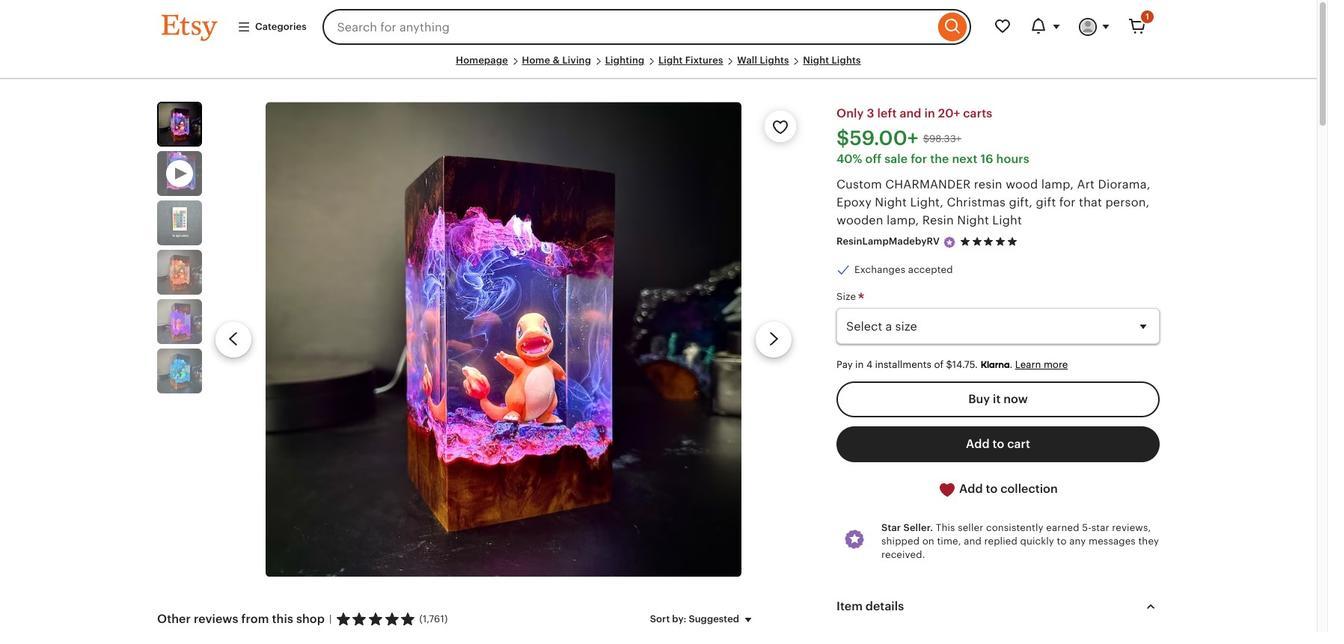 Task type: vqa. For each thing, say whether or not it's contained in the screenshot.
'40% off sale for the next 16 hours'
yes



Task type: describe. For each thing, give the bounding box(es) containing it.
add to cart button
[[837, 426, 1160, 462]]

on
[[923, 536, 935, 547]]

light fixtures link
[[659, 55, 724, 66]]

|
[[329, 614, 332, 625]]

0 vertical spatial for
[[911, 153, 927, 166]]

this
[[936, 522, 955, 533]]

resinlampmadebyrv link
[[837, 236, 940, 247]]

wall
[[737, 55, 758, 66]]

from
[[241, 613, 269, 626]]

lighting link
[[605, 55, 645, 66]]

night lights
[[803, 55, 861, 66]]

0 horizontal spatial in
[[856, 359, 864, 371]]

shipped
[[882, 536, 920, 547]]

learn more button
[[1015, 359, 1068, 371]]

0 horizontal spatial light
[[659, 55, 683, 66]]

wood
[[1006, 178, 1038, 191]]

off
[[866, 153, 882, 166]]

seller.
[[904, 522, 934, 533]]

none search field inside "categories" banner
[[322, 9, 971, 45]]

wall lights link
[[737, 55, 789, 66]]

0 vertical spatial in
[[925, 107, 936, 120]]

this seller consistently earned 5-star reviews, shipped on time, and replied quickly to any messages they received.
[[882, 522, 1159, 561]]

seller
[[958, 522, 984, 533]]

reviews,
[[1112, 522, 1151, 533]]

sort by: suggested
[[650, 614, 739, 625]]

16
[[981, 153, 994, 166]]

quickly
[[1020, 536, 1055, 547]]

home
[[522, 55, 550, 66]]

next
[[952, 153, 978, 166]]

size
[[837, 291, 859, 302]]

suggested
[[689, 614, 739, 625]]

home & living link
[[522, 55, 591, 66]]

custom
[[837, 178, 882, 191]]

home & living
[[522, 55, 591, 66]]

pay
[[837, 359, 853, 371]]

living
[[562, 55, 591, 66]]

buy it now
[[969, 393, 1028, 405]]

they
[[1139, 536, 1159, 547]]

wall lights
[[737, 55, 789, 66]]

sort
[[650, 614, 670, 625]]

wooden
[[837, 214, 884, 227]]

custom charmander resin wood lamp art diorama epoxy night image 5 image
[[157, 349, 202, 394]]

1 horizontal spatial lamp,
[[1042, 178, 1074, 191]]

of
[[934, 359, 944, 371]]

star
[[882, 522, 901, 533]]

$98.33+
[[923, 133, 962, 144]]

2 vertical spatial night
[[957, 214, 989, 227]]

by:
[[672, 614, 687, 625]]

1 vertical spatial lamp,
[[887, 214, 919, 227]]

0 vertical spatial night
[[803, 55, 829, 66]]

0 horizontal spatial custom charmander resin wood lamp art diorama epoxy night image 1 image
[[159, 103, 201, 145]]

charmander
[[886, 178, 971, 191]]

1
[[1146, 12, 1150, 21]]

art
[[1077, 178, 1095, 191]]

custom charmander resin wood lamp art diorama epoxy night image 4 image
[[157, 300, 202, 344]]

shop
[[296, 613, 325, 626]]

to for collection
[[986, 483, 998, 495]]

resin
[[974, 178, 1003, 191]]

custom charmander resin wood lamp, art diorama, epoxy night light, christmas gift, gift for that person, wooden lamp, resin  night light
[[837, 178, 1151, 227]]

only 3 left and in 20+ carts
[[837, 107, 993, 120]]

item details button
[[823, 589, 1174, 625]]

star_seller image
[[943, 236, 956, 249]]

custom charmander resin wood lamp art diorama epoxy night image 3 image
[[157, 250, 202, 295]]

$59.00+
[[837, 127, 919, 150]]

now
[[1004, 393, 1028, 405]]

night lights link
[[803, 55, 861, 66]]

sort by: suggested button
[[639, 604, 769, 632]]

1 horizontal spatial custom charmander resin wood lamp art diorama epoxy night image 1 image
[[266, 102, 741, 577]]

time,
[[937, 536, 961, 547]]

add to collection button
[[837, 471, 1160, 508]]

earned
[[1047, 522, 1080, 533]]



Task type: locate. For each thing, give the bounding box(es) containing it.
1 vertical spatial for
[[1060, 196, 1076, 209]]

light left fixtures
[[659, 55, 683, 66]]

messages
[[1089, 536, 1136, 547]]

2 horizontal spatial night
[[957, 214, 989, 227]]

other reviews from this shop
[[157, 613, 325, 626]]

1 vertical spatial add
[[960, 483, 983, 495]]

0 vertical spatial to
[[993, 438, 1005, 450]]

gift
[[1036, 196, 1056, 209]]

0 horizontal spatial and
[[900, 107, 922, 120]]

for right gift
[[1060, 196, 1076, 209]]

add inside button
[[966, 438, 990, 450]]

1 lights from the left
[[760, 55, 789, 66]]

lights up only on the top right
[[832, 55, 861, 66]]

custom charmander resin wood lamp art diorama epoxy night image 1 image
[[266, 102, 741, 577], [159, 103, 201, 145]]

only
[[837, 107, 864, 120]]

custom charmander resin wood lamp art diorama epoxy night image 2 image
[[157, 201, 202, 246]]

20+
[[938, 107, 960, 120]]

person,
[[1106, 196, 1150, 209]]

epoxy
[[837, 196, 872, 209]]

consistently
[[986, 522, 1044, 533]]

4
[[867, 359, 873, 371]]

night
[[803, 55, 829, 66], [875, 196, 907, 209], [957, 214, 989, 227]]

sale
[[885, 153, 908, 166]]

.
[[1010, 359, 1013, 371]]

pay in 4 installments of $14.75. klarna . learn more
[[837, 359, 1068, 371]]

Search for anything text field
[[322, 9, 935, 45]]

it
[[993, 393, 1001, 405]]

None search field
[[322, 9, 971, 45]]

2 vertical spatial to
[[1057, 536, 1067, 547]]

add to collection
[[957, 483, 1058, 495]]

exchanges
[[855, 264, 906, 275]]

categories banner
[[135, 0, 1183, 54]]

item
[[837, 600, 863, 613]]

night down "christmas"
[[957, 214, 989, 227]]

2 lights from the left
[[832, 55, 861, 66]]

lamp, up "resinlampmadebyrv" "link"
[[887, 214, 919, 227]]

0 vertical spatial light
[[659, 55, 683, 66]]

star
[[1092, 522, 1110, 533]]

1 horizontal spatial and
[[964, 536, 982, 547]]

homepage
[[456, 55, 508, 66]]

and right left
[[900, 107, 922, 120]]

klarna
[[981, 359, 1010, 371]]

light fixtures
[[659, 55, 724, 66]]

lamp,
[[1042, 178, 1074, 191], [887, 214, 919, 227]]

categories button
[[226, 13, 318, 40]]

40% off sale for the next 16 hours
[[837, 153, 1030, 166]]

0 vertical spatial and
[[900, 107, 922, 120]]

in left 4
[[856, 359, 864, 371]]

to down earned
[[1057, 536, 1067, 547]]

other
[[157, 613, 191, 626]]

lights for wall lights
[[760, 55, 789, 66]]

for inside custom charmander resin wood lamp, art diorama, epoxy night light, christmas gift, gift for that person, wooden lamp, resin  night light
[[1060, 196, 1076, 209]]

accepted
[[909, 264, 953, 275]]

1 horizontal spatial lights
[[832, 55, 861, 66]]

1 horizontal spatial for
[[1060, 196, 1076, 209]]

that
[[1079, 196, 1103, 209]]

to for cart
[[993, 438, 1005, 450]]

lamp, up gift
[[1042, 178, 1074, 191]]

$14.75.
[[946, 359, 978, 371]]

menu bar
[[162, 54, 1156, 79]]

fixtures
[[685, 55, 724, 66]]

hours
[[997, 153, 1030, 166]]

to inside button
[[993, 438, 1005, 450]]

categories
[[255, 21, 307, 32]]

40%
[[837, 153, 863, 166]]

to inside 'this seller consistently earned 5-star reviews, shipped on time, and replied quickly to any messages they received.'
[[1057, 536, 1067, 547]]

add inside button
[[960, 483, 983, 495]]

collection
[[1001, 483, 1058, 495]]

to left collection
[[986, 483, 998, 495]]

homepage link
[[456, 55, 508, 66]]

add left 'cart' on the right of the page
[[966, 438, 990, 450]]

in
[[925, 107, 936, 120], [856, 359, 864, 371]]

0 vertical spatial add
[[966, 438, 990, 450]]

to inside button
[[986, 483, 998, 495]]

cart
[[1008, 438, 1031, 450]]

more
[[1044, 359, 1068, 371]]

light down gift,
[[993, 214, 1022, 227]]

1 vertical spatial light
[[993, 214, 1022, 227]]

add up seller
[[960, 483, 983, 495]]

lighting
[[605, 55, 645, 66]]

lights
[[760, 55, 789, 66], [832, 55, 861, 66]]

$59.00+ $98.33+
[[837, 127, 962, 150]]

menu bar containing homepage
[[162, 54, 1156, 79]]

add to cart
[[966, 438, 1031, 450]]

diorama,
[[1098, 178, 1151, 191]]

buy it now button
[[837, 382, 1160, 417]]

for
[[911, 153, 927, 166], [1060, 196, 1076, 209]]

learn
[[1015, 359, 1041, 371]]

to left 'cart' on the right of the page
[[993, 438, 1005, 450]]

0 horizontal spatial for
[[911, 153, 927, 166]]

0 horizontal spatial night
[[803, 55, 829, 66]]

add for add to collection
[[960, 483, 983, 495]]

night up the wooden on the top of page
[[875, 196, 907, 209]]

light,
[[910, 196, 944, 209]]

1 vertical spatial to
[[986, 483, 998, 495]]

and
[[900, 107, 922, 120], [964, 536, 982, 547]]

for left the the
[[911, 153, 927, 166]]

christmas
[[947, 196, 1006, 209]]

item details
[[837, 600, 904, 613]]

received.
[[882, 549, 926, 561]]

resinlampmadebyrv
[[837, 236, 940, 247]]

carts
[[963, 107, 993, 120]]

this
[[272, 613, 293, 626]]

1 horizontal spatial light
[[993, 214, 1022, 227]]

gift,
[[1009, 196, 1033, 209]]

details
[[866, 600, 904, 613]]

exchanges accepted
[[855, 264, 953, 275]]

installments
[[875, 359, 932, 371]]

left
[[878, 107, 897, 120]]

any
[[1070, 536, 1086, 547]]

1 horizontal spatial in
[[925, 107, 936, 120]]

resin
[[923, 214, 954, 227]]

0 vertical spatial lamp,
[[1042, 178, 1074, 191]]

1 vertical spatial and
[[964, 536, 982, 547]]

to
[[993, 438, 1005, 450], [986, 483, 998, 495], [1057, 536, 1067, 547]]

(1,761)
[[419, 613, 448, 625]]

lights for night lights
[[832, 55, 861, 66]]

night right "wall lights"
[[803, 55, 829, 66]]

1 vertical spatial in
[[856, 359, 864, 371]]

lights right the wall on the top right
[[760, 55, 789, 66]]

replied
[[985, 536, 1018, 547]]

3
[[867, 107, 875, 120]]

1 vertical spatial night
[[875, 196, 907, 209]]

1 horizontal spatial night
[[875, 196, 907, 209]]

0 horizontal spatial lights
[[760, 55, 789, 66]]

and down seller
[[964, 536, 982, 547]]

in left 20+
[[925, 107, 936, 120]]

add for add to cart
[[966, 438, 990, 450]]

light
[[659, 55, 683, 66], [993, 214, 1022, 227]]

&
[[553, 55, 560, 66]]

star seller.
[[882, 522, 934, 533]]

0 horizontal spatial lamp,
[[887, 214, 919, 227]]

and inside 'this seller consistently earned 5-star reviews, shipped on time, and replied quickly to any messages they received.'
[[964, 536, 982, 547]]

light inside custom charmander resin wood lamp, art diorama, epoxy night light, christmas gift, gift for that person, wooden lamp, resin  night light
[[993, 214, 1022, 227]]



